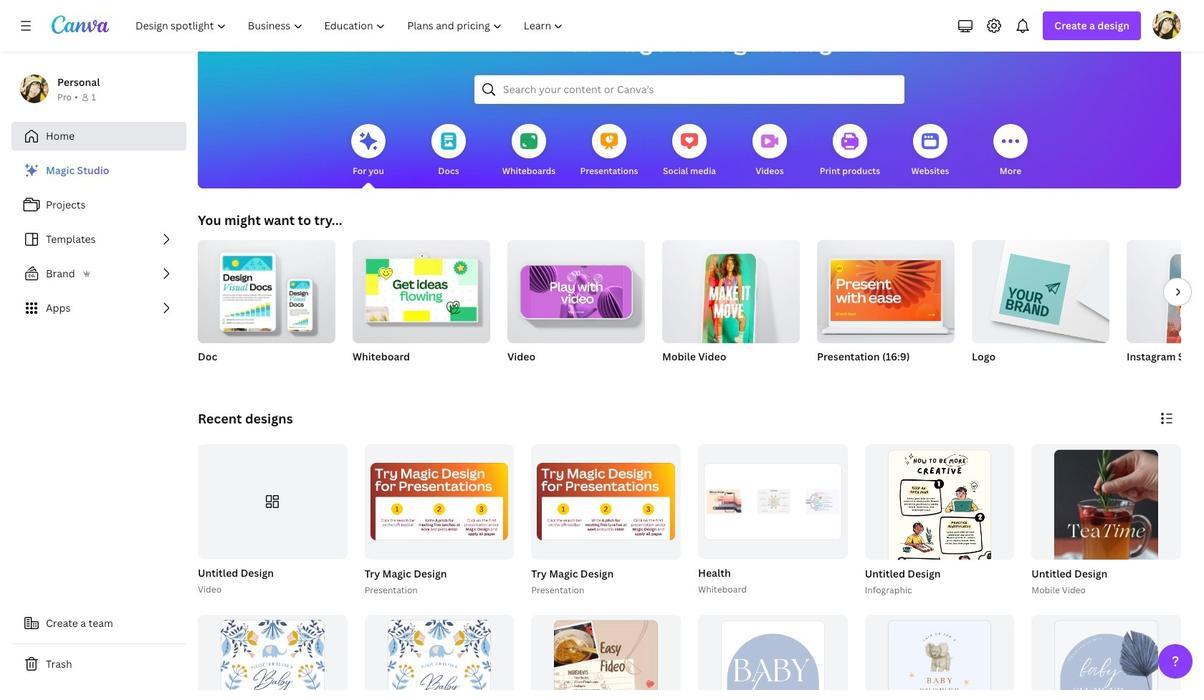 Task type: describe. For each thing, give the bounding box(es) containing it.
Search search field
[[503, 76, 876, 103]]

top level navigation element
[[126, 11, 576, 40]]

stephanie aranda image
[[1153, 11, 1182, 39]]



Task type: locate. For each thing, give the bounding box(es) containing it.
list
[[11, 156, 186, 323]]

group
[[198, 235, 336, 382], [198, 235, 336, 344], [353, 235, 491, 382], [353, 235, 491, 344], [508, 235, 645, 382], [508, 235, 645, 344], [663, 235, 800, 382], [663, 235, 800, 352], [818, 235, 955, 382], [818, 235, 955, 344], [972, 235, 1110, 382], [972, 235, 1110, 344], [1127, 240, 1205, 382], [1127, 240, 1205, 344], [195, 445, 348, 598], [198, 445, 348, 560], [362, 445, 514, 598], [365, 445, 514, 560], [529, 445, 681, 598], [532, 445, 681, 560], [696, 445, 848, 598], [699, 445, 848, 560], [863, 445, 1015, 691], [1029, 445, 1182, 635], [198, 615, 348, 691], [365, 615, 514, 691], [532, 615, 681, 691], [699, 615, 848, 691]]

None search field
[[475, 75, 905, 104]]



Task type: vqa. For each thing, say whether or not it's contained in the screenshot.
MahaCreative's Video By Bordo Link
no



